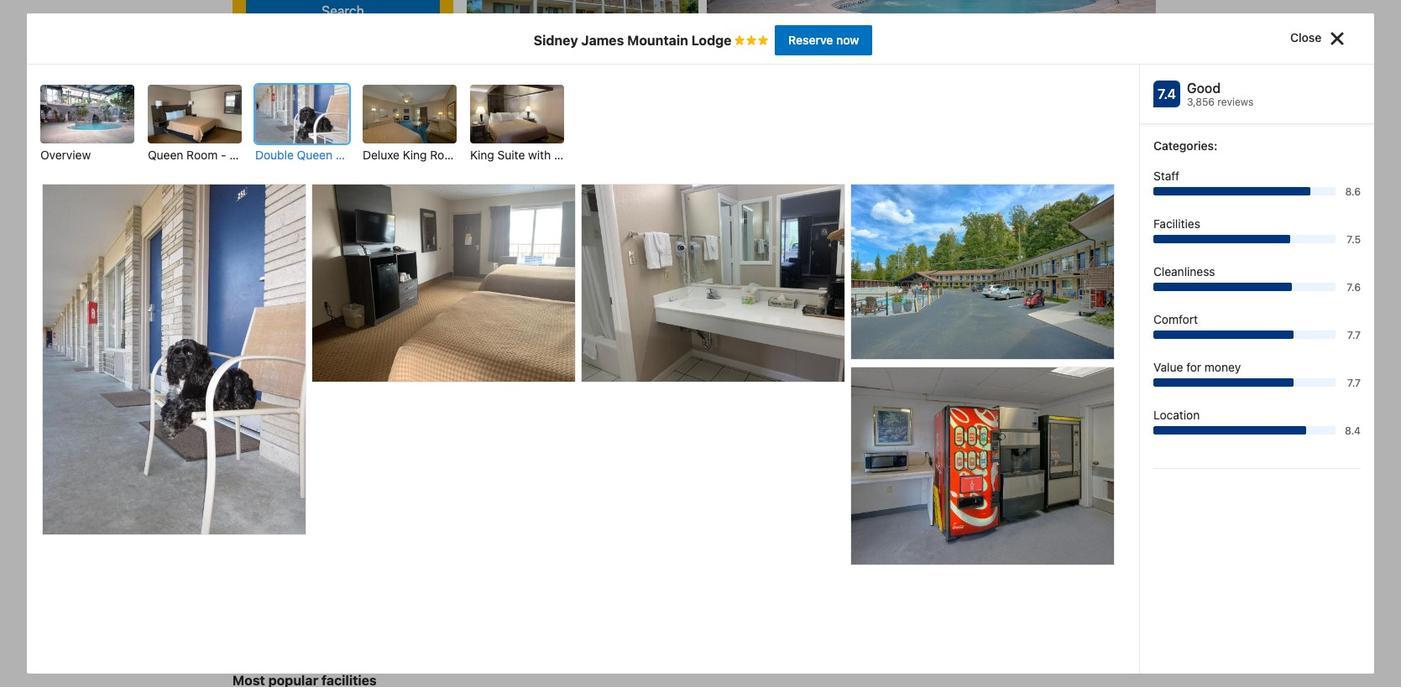 Task type: describe. For each thing, give the bounding box(es) containing it.
search button
[[246, 0, 440, 31]]

the up the or
[[793, 477, 811, 491]]

7
[[387, 366, 394, 380]]

comfort 7.7
[[1154, 312, 1362, 342]]

cabins
[[540, 460, 576, 474]]

6.2
[[710, 662, 727, 676]]

bed:
[[247, 342, 275, 356]]

and down coffee
[[522, 544, 542, 558]]

on inside search section
[[340, 132, 354, 146]]

sidney james mountain lodge
[[534, 33, 735, 48]]

search section
[[226, 0, 460, 190]]

- for deluxe king room - no pets
[[465, 148, 470, 162]]

don't
[[903, 389, 928, 401]]

is up national
[[372, 477, 381, 491]]

both
[[451, 460, 476, 474]]

reserve for reserve now
[[789, 33, 834, 47]]

tub,
[[719, 527, 740, 542]]

0 horizontal spatial 2
[[422, 231, 432, 250]]

1 horizontal spatial are
[[448, 544, 465, 558]]

charges
[[926, 568, 969, 583]]

and up entrance.
[[279, 578, 299, 592]]

rated good element
[[1188, 78, 1362, 98]]

and up detached
[[475, 527, 496, 542]]

discount
[[953, 535, 999, 549]]

1 minute from the left
[[413, 477, 450, 491]]

cabins
[[407, 544, 444, 558]]

7.7 inside value for money 7.7
[[1348, 377, 1362, 390]]

pets inside queen room - no pets button
[[248, 148, 272, 162]]

the left the "lodge,"
[[778, 662, 796, 676]]

the left space
[[509, 477, 527, 491]]

3
[[618, 460, 625, 474]]

7.5
[[1348, 234, 1362, 246]]

at
[[658, 578, 668, 592]]

1 on- from the left
[[345, 628, 364, 642]]

1 large double bed
[[275, 342, 375, 356]]

2 horizontal spatial km
[[731, 662, 747, 676]]

for left occupancy image
[[278, 302, 294, 316]]

0 horizontal spatial before
[[349, 366, 384, 380]]

and down 3
[[609, 477, 629, 491]]

8-
[[400, 477, 413, 491]]

good 3,856 reviews
[[1188, 81, 1254, 108]]

0 horizontal spatial children
[[436, 231, 500, 250]]

—
[[961, 389, 970, 401]]

0 horizontal spatial offers
[[310, 628, 342, 642]]

drive
[[735, 477, 762, 491]]

1 horizontal spatial lodge
[[339, 477, 369, 491]]

1 horizontal spatial children
[[1010, 282, 1048, 294]]

2 vertical spatial rooms
[[623, 527, 657, 542]]

there
[[598, 628, 630, 642]]

1 horizontal spatial pets
[[383, 283, 410, 298]]

the up mountains
[[315, 477, 335, 491]]

needle
[[567, 477, 605, 491]]

2 king from the left
[[470, 148, 495, 162]]

2 inside this gatlinburg, tennessee lodge offers both rooms and cabins across 3 buildings, an indoor pool, and 2 outdoor pools. the lodge is an 8-minute walk from the space needle and within a 10-minute drive from the great smoky mountains national park. rooms include a flat-screen tv, refrigerator, and coffee machine. some rooms have a hot tub, balcony, or fireplace with views of the river. cabins are detached and have multiple bedrooms. a sauna and guest laundry are on site. the gatlinburg trolley public bus stops at the sidney james mountain lodge entrance. poolside café offers on-site dining for breakfast, lunch, and dinner. there are barbecue facilities on-site. the lodge is 12.6 km from pigeon forge. ober gatlinburg ski area & amusement park is 6.2 km from the lodge, while the village shopping center is 1.1 km away.
[[791, 460, 798, 474]]

7.7 inside comfort 7.7
[[1348, 329, 1362, 342]]

double queen room - pet friendly
[[255, 148, 443, 162]]

smoky
[[266, 494, 303, 508]]

taxes
[[1074, 552, 1103, 566]]

laundry
[[336, 578, 377, 592]]

options:
[[906, 503, 959, 518]]

1 vertical spatial rooms
[[480, 460, 514, 474]]

free
[[247, 366, 273, 380]]

0 horizontal spatial 10
[[342, 231, 361, 250]]

double
[[255, 148, 294, 162]]

1 horizontal spatial us$11,962
[[960, 299, 1050, 318]]

is up village
[[290, 662, 299, 676]]

0 horizontal spatial adults,
[[364, 231, 418, 250]]

indoor
[[700, 460, 735, 474]]

6 rooms for 10 adults, 2 children
[[247, 231, 500, 250]]

forge.
[[416, 662, 451, 676]]

this
[[233, 460, 256, 474]]

village
[[288, 679, 324, 688]]

space
[[530, 477, 564, 491]]

price for :
[[247, 302, 301, 316]]

1 vertical spatial 10
[[952, 282, 963, 294]]

0 vertical spatial gatlinburg
[[467, 578, 523, 592]]

the right while
[[264, 679, 285, 688]]

search
[[322, 3, 364, 18]]

stops
[[625, 578, 655, 592]]

fireplace
[[233, 544, 280, 558]]

deluxe king room - no pets image
[[363, 85, 457, 144]]

0 vertical spatial rooms
[[262, 231, 312, 250]]

lodge inside dialog
[[692, 33, 732, 48]]

queen room - no pets link
[[270, 283, 410, 298]]

a
[[233, 578, 240, 592]]

pay
[[247, 386, 266, 400]]

park.
[[413, 494, 441, 508]]

comfort
[[1154, 312, 1199, 327]]

don't worry — pressing this button won't charge you anything!
[[903, 389, 1132, 416]]

mountain inside this gatlinburg, tennessee lodge offers both rooms and cabins across 3 buildings, an indoor pool, and 2 outdoor pools. the lodge is an 8-minute walk from the space needle and within a 10-minute drive from the great smoky mountains national park. rooms include a flat-screen tv, refrigerator, and coffee machine. some rooms have a hot tub, balcony, or fireplace with views of the river. cabins are detached and have multiple bedrooms. a sauna and guest laundry are on site. the gatlinburg trolley public bus stops at the sidney james mountain lodge entrance. poolside café offers on-site dining for breakfast, lunch, and dinner. there are barbecue facilities on-site. the lodge is 12.6 km from pigeon forge. ober gatlinburg ski area & amusement park is 6.2 km from the lodge, while the village shopping center is 1.1 km away.
[[771, 578, 821, 592]]

area
[[563, 662, 588, 676]]

benefits
[[954, 483, 1008, 498]]

free cancellation before 7 january 2024
[[247, 366, 472, 380]]

1
[[275, 342, 280, 356]]

james inside dialog
[[582, 33, 624, 48]]

detached
[[468, 544, 519, 558]]

- for double queen room - pet friendly
[[370, 148, 376, 162]]

reviews
[[1218, 96, 1254, 108]]

lunch,
[[499, 628, 532, 642]]

0 horizontal spatial are
[[380, 578, 397, 592]]

and inside 10% discount applied to the price before taxes and charges
[[1106, 552, 1126, 566]]

charge
[[1099, 389, 1132, 401]]

queen for 6 ×
[[270, 283, 311, 298]]

from right the walk
[[481, 477, 506, 491]]

sidney inside photo gallery of sidney james mountain lodge dialog
[[534, 33, 578, 48]]

anything!
[[923, 404, 967, 416]]

double queen room - pet friendly button
[[255, 85, 443, 164]]

the inside 10% discount applied to the price before taxes and charges
[[984, 552, 1002, 566]]

4
[[340, 386, 348, 400]]

tennessee
[[322, 460, 380, 474]]

each
[[247, 325, 275, 339]]

0 vertical spatial have
[[660, 527, 686, 542]]

0 vertical spatial offers
[[417, 460, 448, 474]]

1 vertical spatial site.
[[775, 628, 798, 642]]

is left 6.2
[[698, 662, 707, 676]]

more details on meals and payment options image
[[479, 368, 490, 380]]

guest
[[302, 578, 333, 592]]

0 horizontal spatial km
[[328, 662, 344, 676]]

pool,
[[738, 460, 765, 474]]

screen
[[348, 527, 384, 542]]

6 × queen room - no pets
[[247, 283, 410, 298]]

1 horizontal spatial adults,
[[966, 282, 998, 294]]

0 horizontal spatial lodge
[[257, 662, 287, 676]]

park
[[671, 662, 695, 676]]

pools.
[[279, 477, 312, 491]]

balcony,
[[744, 527, 788, 542]]

reserve now button
[[775, 25, 873, 56]]

- right bath
[[606, 148, 612, 162]]

staff 8.6
[[1154, 169, 1362, 198]]

genius benefits available on select options:
[[906, 483, 1131, 518]]

12.6
[[302, 662, 325, 676]]

great
[[233, 494, 263, 508]]

occupancy image
[[301, 303, 312, 314]]

while
[[233, 679, 261, 688]]

1 vertical spatial gatlinburg
[[484, 662, 541, 676]]

the up while
[[233, 662, 253, 676]]

king suite with spa bath - no pets image
[[470, 85, 564, 144]]



Task type: vqa. For each thing, say whether or not it's contained in the screenshot.
unique
no



Task type: locate. For each thing, give the bounding box(es) containing it.
the right at
[[672, 578, 689, 592]]

1 vertical spatial 2
[[1001, 282, 1007, 294]]

0 horizontal spatial with
[[283, 544, 306, 558]]

have
[[660, 527, 686, 542], [546, 544, 571, 558]]

minute
[[413, 477, 450, 491], [695, 477, 732, 491]]

1 horizontal spatial a
[[667, 477, 674, 491]]

km right 6.2
[[731, 662, 747, 676]]

0 horizontal spatial pets
[[248, 148, 272, 162]]

0 vertical spatial us$14,606
[[636, 288, 689, 301]]

1 vertical spatial james
[[732, 578, 767, 592]]

dining
[[387, 628, 420, 642]]

room for deluxe king room - no pets
[[430, 148, 462, 162]]

gallery image of this property image
[[43, 185, 306, 535], [312, 185, 575, 382], [582, 185, 845, 382], [852, 185, 1115, 360], [852, 368, 1115, 566]]

with down include
[[283, 544, 306, 558]]

1 horizontal spatial sidney
[[692, 578, 729, 592]]

the down screen
[[356, 544, 374, 558]]

for right dining at the bottom
[[423, 628, 438, 642]]

for inside value for money 7.7
[[1187, 360, 1202, 375]]

2 horizontal spatial are
[[633, 628, 650, 642]]

james inside this gatlinburg, tennessee lodge offers both rooms and cabins across 3 buildings, an indoor pool, and 2 outdoor pools. the lodge is an 8-minute walk from the space needle and within a 10-minute drive from the great smoky mountains national park. rooms include a flat-screen tv, refrigerator, and coffee machine. some rooms have a hot tub, balcony, or fireplace with views of the river. cabins are detached and have multiple bedrooms. a sauna and guest laundry are on site. the gatlinburg trolley public bus stops at the sidney james mountain lodge entrance. poolside café offers on-site dining for breakfast, lunch, and dinner. there are barbecue facilities on-site. the lodge is 12.6 km from pigeon forge. ober gatlinburg ski area & amusement park is 6.2 km from the lodge, while the village shopping center is 1.1 km away.
[[732, 578, 767, 592]]

1 vertical spatial have
[[546, 544, 571, 558]]

are right the laundry
[[380, 578, 397, 592]]

0 vertical spatial january
[[397, 366, 440, 380]]

7.4
[[1158, 87, 1177, 102]]

0 vertical spatial reserve
[[789, 33, 834, 47]]

0 vertical spatial 7.7
[[1348, 329, 1362, 342]]

3 out of 5 image
[[735, 35, 769, 45]]

room down the queen room - no pets image
[[187, 148, 218, 162]]

1 horizontal spatial january
[[397, 366, 440, 380]]

1 horizontal spatial on-
[[756, 628, 775, 642]]

trolley
[[526, 578, 562, 592]]

pets down 6 rooms for 10 adults, 2 children
[[383, 283, 410, 298]]

available
[[1011, 483, 1068, 498]]

:
[[294, 302, 298, 316]]

price
[[1005, 552, 1032, 566]]

room up occupancy icon
[[314, 283, 349, 298]]

january for 7
[[397, 366, 440, 380]]

an
[[684, 460, 697, 474], [384, 477, 397, 491]]

lodge down sauna
[[233, 595, 267, 609]]

pets
[[248, 148, 272, 162], [634, 148, 657, 162], [383, 283, 410, 298]]

for inside this gatlinburg, tennessee lodge offers both rooms and cabins across 3 buildings, an indoor pool, and 2 outdoor pools. the lodge is an 8-minute walk from the space needle and within a 10-minute drive from the great smoky mountains national park. rooms include a flat-screen tv, refrigerator, and coffee machine. some rooms have a hot tub, balcony, or fireplace with views of the river. cabins are detached and have multiple bedrooms. a sauna and guest laundry are on site. the gatlinburg trolley public bus stops at the sidney james mountain lodge entrance. poolside café offers on-site dining for breakfast, lunch, and dinner. there are barbecue facilities on-site. the lodge is 12.6 km from pigeon forge. ober gatlinburg ski area & amusement park is 6.2 km from the lodge, while the village shopping center is 1.1 km away.
[[423, 628, 438, 642]]

show
[[307, 132, 337, 146]]

km down ober
[[450, 679, 467, 688]]

is left 1.1
[[422, 679, 431, 688]]

queen for double
[[297, 148, 333, 162]]

2024 down the free cancellation before 7 january 2024
[[397, 386, 426, 400]]

lodge left 3 out of 5 icon
[[692, 33, 732, 48]]

lodge inside this gatlinburg, tennessee lodge offers both rooms and cabins across 3 buildings, an indoor pool, and 2 outdoor pools. the lodge is an 8-minute walk from the space needle and within a 10-minute drive from the great smoky mountains national park. rooms include a flat-screen tv, refrigerator, and coffee machine. some rooms have a hot tub, balcony, or fireplace with views of the river. cabins are detached and have multiple bedrooms. a sauna and guest laundry are on site. the gatlinburg trolley public bus stops at the sidney james mountain lodge entrance. poolside café offers on-site dining for breakfast, lunch, and dinner. there are barbecue facilities on-site. the lodge is 12.6 km from pigeon forge. ober gatlinburg ski area & amusement park is 6.2 km from the lodge, while the village shopping center is 1.1 km away.
[[233, 595, 267, 609]]

outdoor
[[233, 477, 275, 491]]

1 horizontal spatial before
[[1036, 552, 1071, 566]]

or
[[792, 527, 803, 542]]

with
[[528, 148, 551, 162], [283, 544, 306, 558]]

sauna
[[244, 578, 276, 592]]

no left double at the top left of the page
[[230, 148, 245, 162]]

0 vertical spatial are
[[448, 544, 465, 558]]

2 horizontal spatial pets
[[634, 148, 657, 162]]

10 up queen room - no pets link
[[342, 231, 361, 250]]

1 king from the left
[[403, 148, 427, 162]]

gatlinburg,
[[259, 460, 319, 474]]

refrigerator,
[[408, 527, 472, 542]]

on- right facilities
[[756, 628, 775, 642]]

and right pool,
[[768, 460, 788, 474]]

10 right nights,
[[952, 282, 963, 294]]

0 horizontal spatial lodge
[[233, 595, 267, 609]]

1 vertical spatial lodge
[[233, 595, 267, 609]]

the
[[315, 477, 335, 491], [443, 578, 464, 592], [233, 662, 253, 676], [264, 679, 285, 688]]

1 vertical spatial before
[[1036, 552, 1071, 566]]

and
[[517, 460, 537, 474], [768, 460, 788, 474], [609, 477, 629, 491], [475, 527, 496, 542], [522, 544, 542, 558], [1106, 552, 1126, 566], [279, 578, 299, 592], [535, 628, 555, 642]]

overview
[[40, 148, 91, 162]]

1 vertical spatial are
[[380, 578, 397, 592]]

1 vertical spatial mountain
[[771, 578, 821, 592]]

2 7.7 from the top
[[1348, 377, 1362, 390]]

room for double queen room - pet friendly
[[336, 148, 367, 162]]

for up the 6 × queen room - no pets
[[315, 231, 338, 250]]

pets inside king suite with spa bath - no pets button
[[634, 148, 657, 162]]

0 horizontal spatial on-
[[345, 628, 364, 642]]

0 horizontal spatial an
[[384, 477, 397, 491]]

this gatlinburg, tennessee lodge offers both rooms and cabins across 3 buildings, an indoor pool, and 2 outdoor pools. the lodge is an 8-minute walk from the space needle and within a 10-minute drive from the great smoky mountains national park. rooms include a flat-screen tv, refrigerator, and coffee machine. some rooms have a hot tub, balcony, or fireplace with views of the river. cabins are detached and have multiple bedrooms. a sauna and guest laundry are on site. the gatlinburg trolley public bus stops at the sidney james mountain lodge entrance. poolside café offers on-site dining for breakfast, lunch, and dinner. there are barbecue facilities on-site. the lodge is 12.6 km from pigeon forge. ober gatlinburg ski area & amusement park is 6.2 km from the lodge, while the village shopping center is 1.1 km away.
[[233, 460, 836, 688]]

machine.
[[536, 527, 586, 542]]

a left 10-
[[667, 477, 674, 491]]

select
[[1091, 483, 1131, 498]]

on left select
[[1072, 483, 1088, 498]]

money
[[1205, 360, 1242, 375]]

mountain inside dialog
[[628, 33, 689, 48]]

2 vertical spatial 2
[[791, 460, 798, 474]]

each unit has:
[[247, 325, 328, 339]]

-
[[221, 148, 226, 162], [370, 148, 376, 162], [465, 148, 470, 162], [606, 148, 612, 162], [353, 283, 359, 298]]

reserve your selections link
[[903, 341, 1142, 381]]

0 vertical spatial before
[[349, 366, 384, 380]]

worry
[[931, 389, 958, 401]]

hot
[[698, 527, 716, 542]]

sidney up "king suite with spa bath - no pets" image
[[534, 33, 578, 48]]

1 vertical spatial offers
[[310, 628, 342, 642]]

a up views
[[315, 527, 322, 542]]

2024 left the more details on meals and payment options 'image' on the left of page
[[443, 366, 472, 380]]

10% discount applied to the price before taxes and charges
[[926, 535, 1126, 583]]

january right 7
[[397, 366, 440, 380]]

with left the spa
[[528, 148, 551, 162]]

lodge
[[383, 460, 413, 474], [339, 477, 369, 491], [257, 662, 287, 676]]

adults, up queen room - no pets link
[[364, 231, 418, 250]]

offers left both
[[417, 460, 448, 474]]

across
[[579, 460, 614, 474]]

- for 6 × queen room - no pets
[[353, 283, 359, 298]]

1 horizontal spatial king
[[470, 148, 495, 162]]

1 horizontal spatial km
[[450, 679, 467, 688]]

reserve up —
[[948, 353, 999, 369]]

pets right bath
[[634, 148, 657, 162]]

bus
[[602, 578, 622, 592]]

has:
[[303, 325, 328, 339]]

10%
[[926, 535, 949, 549]]

0 vertical spatial adults,
[[364, 231, 418, 250]]

lodge up 8-
[[383, 460, 413, 474]]

0 horizontal spatial reserve
[[789, 33, 834, 47]]

10
[[342, 231, 361, 250], [952, 282, 963, 294]]

1 horizontal spatial on
[[400, 578, 414, 592]]

and right lunch,
[[535, 628, 555, 642]]

0 vertical spatial on
[[340, 132, 354, 146]]

a
[[667, 477, 674, 491], [315, 527, 322, 542], [689, 527, 695, 542]]

before down bed
[[349, 366, 384, 380]]

0 horizontal spatial mountain
[[628, 33, 689, 48]]

the right to
[[984, 552, 1002, 566]]

for
[[315, 231, 338, 250], [278, 302, 294, 316], [1187, 360, 1202, 375], [423, 628, 438, 642]]

show on map button
[[233, 58, 455, 190], [293, 124, 395, 154]]

2 horizontal spatial on
[[1072, 483, 1088, 498]]

walk
[[453, 477, 478, 491]]

genius
[[906, 483, 951, 498]]

lodge up while
[[257, 662, 287, 676]]

rooms right both
[[480, 460, 514, 474]]

pets
[[492, 148, 516, 162]]

&
[[592, 662, 600, 676]]

1 7.7 from the top
[[1348, 329, 1362, 342]]

1 horizontal spatial rooms
[[480, 460, 514, 474]]

selections
[[1033, 353, 1097, 369]]

0 vertical spatial sidney
[[534, 33, 578, 48]]

queen room - no pets
[[148, 148, 272, 162]]

1 vertical spatial sidney
[[692, 578, 729, 592]]

0 horizontal spatial minute
[[413, 477, 450, 491]]

overview image
[[40, 85, 134, 144]]

to
[[970, 552, 981, 566]]

queen down the queen room - no pets image
[[148, 148, 183, 162]]

friendly
[[400, 148, 443, 162]]

room
[[187, 148, 218, 162], [336, 148, 367, 162], [430, 148, 462, 162], [314, 283, 349, 298]]

gatlinburg down detached
[[467, 578, 523, 592]]

8.4
[[1346, 425, 1362, 438]]

tv,
[[387, 527, 405, 542]]

rooms up bedrooms.
[[623, 527, 657, 542]]

- down the queen room - no pets image
[[221, 148, 226, 162]]

1 vertical spatial us$14,606
[[903, 303, 955, 316]]

1 vertical spatial children
[[1010, 282, 1048, 294]]

are down the refrigerator,
[[448, 544, 465, 558]]

lodge down the tennessee
[[339, 477, 369, 491]]

2 on- from the left
[[756, 628, 775, 642]]

reserve left now
[[789, 33, 834, 47]]

2 horizontal spatial lodge
[[383, 460, 413, 474]]

1 vertical spatial 2024
[[397, 386, 426, 400]]

lodge,
[[799, 662, 833, 676]]

1 horizontal spatial 10
[[952, 282, 963, 294]]

facilities
[[1154, 217, 1201, 231]]

price
[[247, 302, 275, 316]]

7.7 down 7.6
[[1348, 329, 1362, 342]]

room down "deluxe king room - no pets" image at left top
[[430, 148, 462, 162]]

adults, right nights,
[[966, 282, 998, 294]]

site. right facilities
[[775, 628, 798, 642]]

no down 6 rooms for 10 adults, 2 children
[[362, 283, 380, 298]]

0 vertical spatial children
[[436, 231, 500, 250]]

from right 6.2
[[750, 662, 775, 676]]

from right drive
[[765, 477, 790, 491]]

before inside 10% discount applied to the price before taxes and charges
[[1036, 552, 1071, 566]]

occupancy image
[[312, 303, 323, 314]]

have up bedrooms.
[[660, 527, 686, 542]]

7.7 up the 8.4
[[1348, 377, 1362, 390]]

site
[[364, 628, 384, 642]]

on down river.
[[400, 578, 414, 592]]

0 vertical spatial lodge
[[692, 33, 732, 48]]

1 vertical spatial on
[[1072, 483, 1088, 498]]

1 horizontal spatial an
[[684, 460, 697, 474]]

1 horizontal spatial with
[[528, 148, 551, 162]]

on up double queen room - pet friendly
[[340, 132, 354, 146]]

0 horizontal spatial on
[[340, 132, 354, 146]]

0 horizontal spatial us$14,606
[[636, 288, 689, 301]]

0 vertical spatial 2
[[422, 231, 432, 250]]

have down machine.
[[546, 544, 571, 558]]

are right there
[[633, 628, 650, 642]]

2024 for free cancellation before 7 january 2024
[[443, 366, 472, 380]]

reserve
[[789, 33, 834, 47], [948, 353, 999, 369]]

site. down cabins
[[417, 578, 440, 592]]

minute up park.
[[413, 477, 450, 491]]

0 horizontal spatial a
[[315, 527, 322, 542]]

0 horizontal spatial us$11,962
[[692, 284, 782, 303]]

0 vertical spatial with
[[528, 148, 551, 162]]

1 vertical spatial an
[[384, 477, 397, 491]]

queen up the :
[[270, 283, 311, 298]]

suite
[[498, 148, 525, 162]]

1 vertical spatial adults,
[[966, 282, 998, 294]]

before right price at the bottom
[[1036, 552, 1071, 566]]

king left suite on the left top
[[470, 148, 495, 162]]

8.6
[[1346, 186, 1362, 198]]

1 vertical spatial lodge
[[339, 477, 369, 491]]

gatlinburg up away.
[[484, 662, 541, 676]]

km up shopping
[[328, 662, 344, 676]]

on inside this gatlinburg, tennessee lodge offers both rooms and cabins across 3 buildings, an indoor pool, and 2 outdoor pools. the lodge is an 8-minute walk from the space needle and within a 10-minute drive from the great smoky mountains national park. rooms include a flat-screen tv, refrigerator, and coffee machine. some rooms have a hot tub, balcony, or fireplace with views of the river. cabins are detached and have multiple bedrooms. a sauna and guest laundry are on site. the gatlinburg trolley public bus stops at the sidney james mountain lodge entrance. poolside café offers on-site dining for breakfast, lunch, and dinner. there are barbecue facilities on-site. the lodge is 12.6 km from pigeon forge. ober gatlinburg ski area & amusement park is 6.2 km from the lodge, while the village shopping center is 1.1 km away.
[[400, 578, 414, 592]]

close button
[[1284, 13, 1362, 64]]

0 vertical spatial 10
[[342, 231, 361, 250]]

2 horizontal spatial 2
[[1001, 282, 1007, 294]]

no right bath
[[615, 148, 630, 162]]

some
[[589, 527, 620, 542]]

national
[[365, 494, 410, 508]]

rooms
[[262, 231, 312, 250], [480, 460, 514, 474], [623, 527, 657, 542]]

queen room - no pets button
[[148, 85, 272, 164]]

0 vertical spatial an
[[684, 460, 697, 474]]

an left 8-
[[384, 477, 397, 491]]

deluxe
[[363, 148, 400, 162]]

amusement
[[603, 662, 668, 676]]

on- up shopping
[[345, 628, 364, 642]]

and up space
[[517, 460, 537, 474]]

0 horizontal spatial january
[[351, 386, 394, 400]]

photo gallery of sidney james mountain lodge dialog
[[0, 0, 1402, 688]]

staff
[[1154, 169, 1180, 183]]

reserve your selections
[[948, 353, 1097, 369]]

views
[[309, 544, 339, 558]]

the down cabins
[[443, 578, 464, 592]]

2 horizontal spatial a
[[689, 527, 695, 542]]

facilities 7.5
[[1154, 217, 1362, 246]]

0 horizontal spatial rooms
[[262, 231, 312, 250]]

pets down double queen room - pet friendly image at the left top
[[248, 148, 272, 162]]

1 vertical spatial with
[[283, 544, 306, 558]]

1 vertical spatial 7.7
[[1348, 377, 1362, 390]]

reserve for reserve your selections
[[948, 353, 999, 369]]

before
[[349, 366, 384, 380], [1036, 552, 1071, 566]]

entrance.
[[270, 595, 321, 609]]

an up 10-
[[684, 460, 697, 474]]

public
[[566, 578, 598, 592]]

7.6
[[1348, 281, 1362, 294]]

on inside genius benefits available on select options:
[[1072, 483, 1088, 498]]

rooms
[[233, 527, 270, 542]]

unit
[[278, 325, 300, 339]]

queen room - no pets image
[[148, 85, 242, 144]]

from up shopping
[[347, 662, 373, 676]]

2 minute from the left
[[695, 477, 732, 491]]

a left hot
[[689, 527, 695, 542]]

0 horizontal spatial james
[[582, 33, 624, 48]]

january for 4
[[351, 386, 394, 400]]

0 vertical spatial site.
[[417, 578, 440, 592]]

until
[[314, 386, 337, 400]]

1 vertical spatial january
[[351, 386, 394, 400]]

- down 6 rooms for 10 adults, 2 children
[[353, 283, 359, 298]]

no left pets
[[473, 148, 489, 162]]

scored 7.4 element
[[1154, 81, 1181, 108]]

lodge
[[692, 33, 732, 48], [233, 595, 267, 609]]

1 horizontal spatial minute
[[695, 477, 732, 491]]

site.
[[417, 578, 440, 592], [775, 628, 798, 642]]

2024 for pay nothing until 4 january 2024
[[397, 386, 426, 400]]

away.
[[470, 679, 500, 688]]

january down the free cancellation before 7 january 2024
[[351, 386, 394, 400]]

0 vertical spatial mountain
[[628, 33, 689, 48]]

with inside button
[[528, 148, 551, 162]]

map
[[357, 132, 381, 146]]

2024
[[443, 366, 472, 380], [397, 386, 426, 400]]

room for 6 × queen room - no pets
[[314, 283, 349, 298]]

from
[[481, 477, 506, 491], [765, 477, 790, 491], [347, 662, 373, 676], [750, 662, 775, 676]]

us$14,606
[[636, 288, 689, 301], [903, 303, 955, 316]]

cleanliness
[[1154, 265, 1216, 279]]

double queen room - pet friendly image
[[255, 85, 349, 144]]

reserve inside button
[[789, 33, 834, 47]]

king right the pet on the left top of the page
[[403, 148, 427, 162]]

0 horizontal spatial site.
[[417, 578, 440, 592]]

minute down indoor
[[695, 477, 732, 491]]

- left the pet on the left top of the page
[[370, 148, 376, 162]]

0 vertical spatial lodge
[[383, 460, 413, 474]]

0 vertical spatial james
[[582, 33, 624, 48]]

facilities
[[708, 628, 753, 642]]

with inside this gatlinburg, tennessee lodge offers both rooms and cabins across 3 buildings, an indoor pool, and 2 outdoor pools. the lodge is an 8-minute walk from the space needle and within a 10-minute drive from the great smoky mountains national park. rooms include a flat-screen tv, refrigerator, and coffee machine. some rooms have a hot tub, balcony, or fireplace with views of the river. cabins are detached and have multiple bedrooms. a sauna and guest laundry are on site. the gatlinburg trolley public bus stops at the sidney james mountain lodge entrance. poolside café offers on-site dining for breakfast, lunch, and dinner. there are barbecue facilities on-site. the lodge is 12.6 km from pigeon forge. ober gatlinburg ski area & amusement park is 6.2 km from the lodge, while the village shopping center is 1.1 km away.
[[283, 544, 306, 558]]

1 horizontal spatial 2
[[791, 460, 798, 474]]

1 horizontal spatial offers
[[417, 460, 448, 474]]

offers right "café"
[[310, 628, 342, 642]]

0 vertical spatial 2024
[[443, 366, 472, 380]]

1 vertical spatial reserve
[[948, 353, 999, 369]]

room down show on map
[[336, 148, 367, 162]]

rooms right the 6
[[262, 231, 312, 250]]

and right taxes
[[1106, 552, 1126, 566]]

sidney right at
[[692, 578, 729, 592]]

0 horizontal spatial sidney
[[534, 33, 578, 48]]

1 horizontal spatial site.
[[775, 628, 798, 642]]

- left pets
[[465, 148, 470, 162]]

for right value
[[1187, 360, 1202, 375]]

sidney inside this gatlinburg, tennessee lodge offers both rooms and cabins across 3 buildings, an indoor pool, and 2 outdoor pools. the lodge is an 8-minute walk from the space needle and within a 10-minute drive from the great smoky mountains national park. rooms include a flat-screen tv, refrigerator, and coffee machine. some rooms have a hot tub, balcony, or fireplace with views of the river. cabins are detached and have multiple bedrooms. a sauna and guest laundry are on site. the gatlinburg trolley public bus stops at the sidney james mountain lodge entrance. poolside café offers on-site dining for breakfast, lunch, and dinner. there are barbecue facilities on-site. the lodge is 12.6 km from pigeon forge. ober gatlinburg ski area & amusement park is 6.2 km from the lodge, while the village shopping center is 1.1 km away.
[[692, 578, 729, 592]]

1 horizontal spatial james
[[732, 578, 767, 592]]

0 horizontal spatial king
[[403, 148, 427, 162]]



